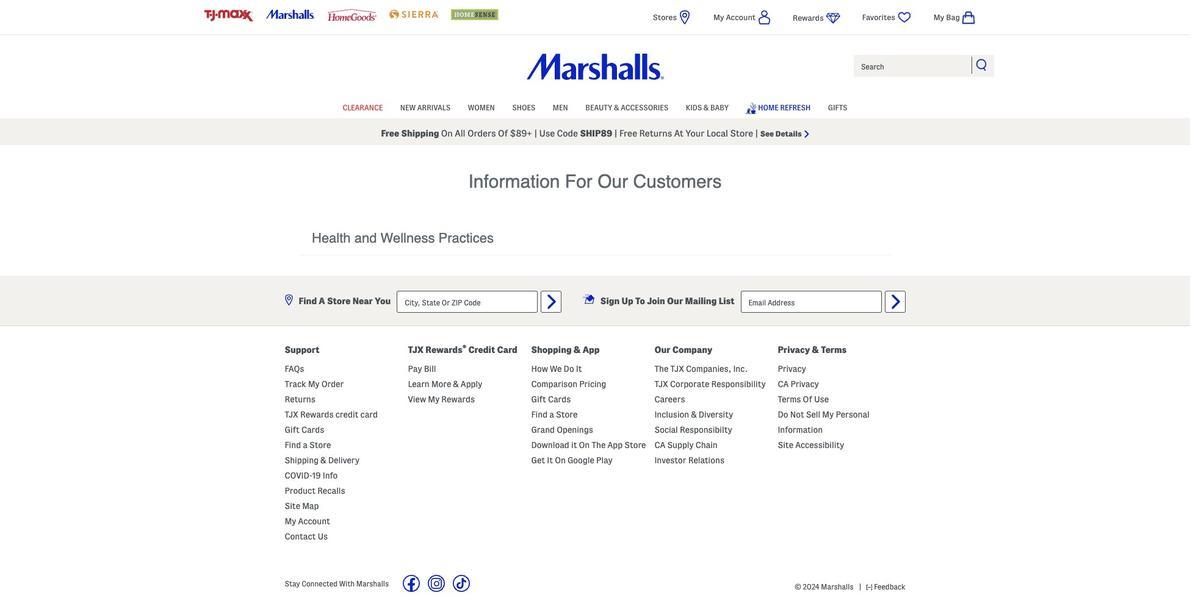 Task type: describe. For each thing, give the bounding box(es) containing it.
customers
[[633, 171, 722, 192]]

use inside privacy ca privacy terms of use do not sell my personal information site accessibility
[[814, 395, 829, 405]]

near
[[353, 297, 373, 306]]

download it on the app store link
[[531, 441, 646, 450]]

google
[[568, 456, 594, 466]]

view
[[408, 395, 426, 405]]

site search search field
[[853, 54, 995, 78]]

mailing
[[685, 297, 717, 306]]

stores
[[653, 13, 677, 21]]

0 vertical spatial terms
[[821, 345, 847, 355]]

site map link
[[285, 502, 319, 511]]

get
[[531, 456, 545, 466]]

tjx rewards credit card link
[[285, 410, 378, 420]]

& inside 'faqs track my order returns tjx rewards credit card gift cards find a store shipping & delivery covid-19 info product recalls site map my account contact us'
[[321, 456, 326, 466]]

how we do it comparison pricing gift cards find a store grand openings download it on the app store get it on google play
[[531, 364, 646, 466]]

bill
[[424, 364, 436, 374]]

investor relations link
[[655, 456, 724, 466]]

inc.
[[733, 364, 748, 374]]

up
[[622, 297, 633, 306]]

grand openings link
[[531, 425, 593, 435]]

store inside 'faqs track my order returns tjx rewards credit card gift cards find a store shipping & delivery covid-19 info product recalls site map my account contact us'
[[309, 441, 331, 450]]

0 horizontal spatial find a store link
[[285, 441, 331, 450]]

shipping inside marquee
[[401, 129, 439, 139]]

find a store near you
[[299, 297, 391, 306]]

faqs track my order returns tjx rewards credit card gift cards find a store shipping & delivery covid-19 info product recalls site map my account contact us
[[285, 364, 378, 542]]

inclusion & diversity link
[[655, 410, 733, 420]]

1 vertical spatial our
[[667, 297, 683, 306]]

shipping & delivery link
[[285, 456, 359, 466]]

ca inside the tjx companies, inc. tjx corporate responsibility careers inclusion & diversity social responsibilty ca supply chain investor relations
[[655, 441, 665, 450]]

privacy for ca
[[778, 364, 806, 374]]

menu bar inside banner
[[204, 96, 986, 118]]

health and wellness practices link
[[312, 231, 890, 246]]

covid-19 info link
[[285, 471, 338, 481]]

Find A Store Near You text field
[[397, 291, 538, 313]]

card
[[497, 345, 517, 355]]

social responsibilty link
[[655, 425, 732, 435]]

sell
[[806, 410, 820, 420]]

relations
[[688, 456, 724, 466]]

download
[[531, 441, 569, 450]]

information inside information for our customers main content
[[468, 171, 560, 192]]

more
[[431, 380, 451, 389]]

2 vertical spatial our
[[655, 345, 671, 355]]

personal
[[836, 410, 870, 420]]

beauty & accessories link
[[585, 97, 668, 116]]

use inside banner
[[539, 129, 555, 139]]

terms of use link
[[778, 395, 829, 405]]

kids & baby
[[686, 104, 729, 111]]

favorites link
[[862, 10, 912, 25]]

sierra.com image
[[389, 10, 438, 19]]

my up contact
[[285, 517, 296, 527]]

sign
[[600, 297, 620, 306]]

0 horizontal spatial it
[[547, 456, 553, 466]]

card
[[360, 410, 378, 420]]

Search text field
[[853, 54, 995, 78]]

for
[[565, 171, 593, 192]]

& right kids
[[704, 104, 709, 111]]

order
[[321, 380, 344, 389]]

companies,
[[686, 364, 731, 374]]

gifts
[[828, 104, 847, 111]]

learn more & apply link
[[408, 380, 482, 389]]

responsibilty
[[680, 425, 732, 435]]

my bag
[[934, 13, 960, 21]]

1 horizontal spatial on
[[555, 456, 566, 466]]

list
[[719, 297, 735, 306]]

banner containing free shipping
[[0, 0, 1190, 145]]

follow us on social media element
[[285, 576, 595, 595]]

and
[[354, 231, 377, 246]]

store left supply
[[625, 441, 646, 450]]

store inside find a store near you link
[[327, 297, 351, 306]]

play
[[596, 456, 613, 466]]

credit
[[335, 410, 358, 420]]

2 free from the left
[[619, 129, 637, 139]]

rewards inside pay bill learn more & apply view my rewards
[[441, 395, 475, 405]]

how
[[531, 364, 548, 374]]

shoes link
[[512, 97, 535, 116]]

privacy for &
[[778, 345, 810, 355]]

company
[[672, 345, 713, 355]]

the tjx companies, inc. tjx corporate responsibility careers inclusion & diversity social responsibilty ca supply chain investor relations
[[655, 364, 766, 466]]

find a store near you link
[[285, 295, 391, 306]]

wellness
[[381, 231, 435, 246]]

0 horizontal spatial |
[[534, 129, 537, 139]]

investor
[[655, 456, 686, 466]]

feedback
[[872, 583, 905, 591]]

openings
[[557, 425, 593, 435]]

my right track
[[308, 380, 320, 389]]

rewards inside 'faqs track my order returns tjx rewards credit card gift cards find a store shipping & delivery covid-19 info product recalls site map my account contact us'
[[300, 410, 334, 420]]

site inside privacy ca privacy terms of use do not sell my personal information site accessibility
[[778, 441, 793, 450]]

& inside the tjx companies, inc. tjx corporate responsibility careers inclusion & diversity social responsibilty ca supply chain investor relations
[[691, 410, 697, 420]]

gifts link
[[828, 97, 847, 116]]

our company
[[655, 345, 713, 355]]

get it on google play link
[[531, 456, 613, 466]]

returns inside banner
[[639, 129, 672, 139]]

learn
[[408, 380, 429, 389]]

shopping
[[531, 345, 572, 355]]

at
[[674, 129, 684, 139]]

all
[[455, 129, 465, 139]]

0 horizontal spatial gift cards link
[[285, 425, 324, 435]]

2024
[[803, 583, 819, 591]]

careers link
[[655, 395, 685, 405]]

info
[[323, 471, 338, 481]]

information inside privacy ca privacy terms of use do not sell my personal information site accessibility
[[778, 425, 823, 435]]

ca privacy link
[[778, 380, 819, 389]]

0 vertical spatial find
[[299, 297, 317, 306]]

tjx corporate responsibility link
[[655, 380, 766, 389]]

tjx inside 'faqs track my order returns tjx rewards credit card gift cards find a store shipping & delivery covid-19 info product recalls site map my account contact us'
[[285, 410, 298, 420]]

rewards inside banner
[[793, 13, 824, 22]]



Task type: vqa. For each thing, say whether or not it's contained in the screenshot.
middle 9:30AM-
no



Task type: locate. For each thing, give the bounding box(es) containing it.
0 horizontal spatial do
[[564, 364, 574, 374]]

0 vertical spatial use
[[539, 129, 555, 139]]

0 vertical spatial privacy
[[778, 345, 810, 355]]

do not sell my personal information link
[[778, 410, 870, 435]]

0 horizontal spatial the
[[592, 441, 606, 450]]

0 vertical spatial it
[[576, 364, 582, 374]]

tjx down returns "link"
[[285, 410, 298, 420]]

1 free from the left
[[381, 129, 399, 139]]

app
[[583, 345, 600, 355], [608, 441, 623, 450]]

find
[[299, 297, 317, 306], [531, 410, 548, 420], [285, 441, 301, 450]]

faqs link
[[285, 364, 304, 374]]

1 vertical spatial information
[[778, 425, 823, 435]]

gift cards link
[[531, 395, 571, 405], [285, 425, 324, 435]]

find up covid-
[[285, 441, 301, 450]]

it right the get
[[547, 456, 553, 466]]

on right it
[[579, 441, 590, 450]]

of inside privacy ca privacy terms of use do not sell my personal information site accessibility
[[803, 395, 812, 405]]

0 horizontal spatial terms
[[778, 395, 801, 405]]

see details link
[[760, 129, 809, 138]]

cards down comparison
[[548, 395, 571, 405]]

1 horizontal spatial find a store link
[[531, 410, 578, 420]]

shipping down the new arrivals on the left top of the page
[[401, 129, 439, 139]]

1 horizontal spatial free
[[619, 129, 637, 139]]

0 vertical spatial on
[[441, 129, 453, 139]]

& up info
[[321, 456, 326, 466]]

0 vertical spatial a
[[549, 410, 554, 420]]

0 horizontal spatial shipping
[[285, 456, 319, 466]]

health
[[312, 231, 351, 246]]

site down not
[[778, 441, 793, 450]]

0 vertical spatial do
[[564, 364, 574, 374]]

0 vertical spatial information
[[468, 171, 560, 192]]

our right join
[[667, 297, 683, 306]]

1 horizontal spatial gift
[[531, 395, 546, 405]]

baby
[[710, 104, 729, 111]]

my left bag
[[934, 13, 944, 21]]

cards down the tjx rewards credit card link
[[301, 425, 324, 435]]

tjx up corporate
[[670, 364, 684, 374]]

men
[[553, 104, 568, 111]]

connected
[[302, 580, 338, 588]]

0 horizontal spatial returns
[[285, 395, 315, 405]]

1 horizontal spatial it
[[576, 364, 582, 374]]

our left company
[[655, 345, 671, 355]]

0 vertical spatial returns
[[639, 129, 672, 139]]

pay bill learn more & apply view my rewards
[[408, 364, 482, 405]]

terms up not
[[778, 395, 801, 405]]

shoes
[[512, 104, 535, 111]]

1 vertical spatial of
[[803, 395, 812, 405]]

& inside pay bill learn more & apply view my rewards
[[453, 380, 459, 389]]

gift inside 'faqs track my order returns tjx rewards credit card gift cards find a store shipping & delivery covid-19 info product recalls site map my account contact us'
[[285, 425, 300, 435]]

ship89
[[580, 129, 612, 139]]

1 vertical spatial shipping
[[285, 456, 319, 466]]

responsibility
[[711, 380, 766, 389]]

on left the all
[[441, 129, 453, 139]]

|
[[534, 129, 537, 139], [614, 129, 617, 139], [859, 583, 861, 591]]

0 vertical spatial of
[[498, 129, 508, 139]]

1 vertical spatial site
[[285, 502, 300, 511]]

2 vertical spatial find
[[285, 441, 301, 450]]

a inside how we do it comparison pricing gift cards find a store grand openings download it on the app store get it on google play
[[549, 410, 554, 420]]

2 vertical spatial privacy
[[791, 380, 819, 389]]

tjmaxx.com image
[[204, 10, 253, 21]]

1 horizontal spatial ca
[[778, 380, 789, 389]]

1 vertical spatial gift
[[285, 425, 300, 435]]

do inside privacy ca privacy terms of use do not sell my personal information site accessibility
[[778, 410, 788, 420]]

app inside how we do it comparison pricing gift cards find a store grand openings download it on the app store get it on google play
[[608, 441, 623, 450]]

0 horizontal spatial free
[[381, 129, 399, 139]]

| right ship89
[[614, 129, 617, 139]]

account
[[726, 13, 756, 21], [298, 517, 330, 527]]

product
[[285, 486, 316, 496]]

banner
[[0, 0, 1190, 145]]

ca inside privacy ca privacy terms of use do not sell my personal information site accessibility
[[778, 380, 789, 389]]

rewards link
[[793, 10, 840, 26]]

the tjx companies, inc. link
[[655, 364, 748, 374]]

do inside how we do it comparison pricing gift cards find a store grand openings download it on the app store get it on google play
[[564, 364, 574, 374]]

of inside marquee
[[498, 129, 508, 139]]

0 horizontal spatial app
[[583, 345, 600, 355]]

1 horizontal spatial marshalls
[[821, 583, 853, 591]]

marquee
[[0, 121, 1190, 145]]

account inside 'faqs track my order returns tjx rewards credit card gift cards find a store shipping & delivery covid-19 info product recalls site map my account contact us'
[[298, 517, 330, 527]]

the inside the tjx companies, inc. tjx corporate responsibility careers inclusion & diversity social responsibilty ca supply chain investor relations
[[655, 364, 669, 374]]

1 horizontal spatial returns
[[639, 129, 672, 139]]

1 horizontal spatial the
[[655, 364, 669, 374]]

& right the beauty on the top of the page
[[614, 104, 619, 111]]

my right sell
[[822, 410, 834, 420]]

delivery
[[328, 456, 359, 466]]

tjx inside tjx rewards ® credit card
[[408, 345, 424, 355]]

diversity
[[699, 410, 733, 420]]

1 horizontal spatial account
[[726, 13, 756, 21]]

find inside how we do it comparison pricing gift cards find a store grand openings download it on the app store get it on google play
[[531, 410, 548, 420]]

find left a
[[299, 297, 317, 306]]

1 vertical spatial cards
[[301, 425, 324, 435]]

gift down returns "link"
[[285, 425, 300, 435]]

terms inside privacy ca privacy terms of use do not sell my personal information site accessibility
[[778, 395, 801, 405]]

health and wellness practices
[[312, 231, 494, 246]]

women
[[468, 104, 495, 111]]

0 vertical spatial find a store link
[[531, 410, 578, 420]]

0 horizontal spatial of
[[498, 129, 508, 139]]

app up pricing
[[583, 345, 600, 355]]

1 horizontal spatial of
[[803, 395, 812, 405]]

®
[[462, 344, 466, 352]]

1 vertical spatial the
[[592, 441, 606, 450]]

0 vertical spatial ca
[[778, 380, 789, 389]]

1 vertical spatial gift cards link
[[285, 425, 324, 435]]

shipping inside 'faqs track my order returns tjx rewards credit card gift cards find a store shipping & delivery covid-19 info product recalls site map my account contact us'
[[285, 456, 319, 466]]

gift down comparison
[[531, 395, 546, 405]]

how we do it link
[[531, 364, 582, 374]]

product recalls link
[[285, 486, 345, 496]]

store up shipping & delivery link
[[309, 441, 331, 450]]

feedback link
[[867, 583, 905, 591]]

1 vertical spatial account
[[298, 517, 330, 527]]

1 horizontal spatial a
[[549, 410, 554, 420]]

arrivals
[[417, 104, 451, 111]]

marshalls right with
[[356, 580, 389, 588]]

1 horizontal spatial cards
[[548, 395, 571, 405]]

0 vertical spatial account
[[726, 13, 756, 21]]

site inside 'faqs track my order returns tjx rewards credit card gift cards find a store shipping & delivery covid-19 info product recalls site map my account contact us'
[[285, 502, 300, 511]]

site down product
[[285, 502, 300, 511]]

0 horizontal spatial cards
[[301, 425, 324, 435]]

apply
[[461, 380, 482, 389]]

returns left "at"
[[639, 129, 672, 139]]

0 vertical spatial site
[[778, 441, 793, 450]]

rewards inside tjx rewards ® credit card
[[426, 345, 462, 355]]

marshalls inside "follow us on social media" element
[[356, 580, 389, 588]]

marshalls home image
[[526, 54, 664, 80]]

1 horizontal spatial my account link
[[713, 10, 771, 25]]

privacy up terms of use "link" in the bottom right of the page
[[791, 380, 819, 389]]

returns down track
[[285, 395, 315, 405]]

men link
[[553, 97, 568, 116]]

find a store link up the grand openings link at the bottom
[[531, 410, 578, 420]]

a inside 'faqs track my order returns tjx rewards credit card gift cards find a store shipping & delivery covid-19 info product recalls site map my account contact us'
[[303, 441, 308, 450]]

0 vertical spatial gift
[[531, 395, 546, 405]]

marquee containing free shipping
[[0, 121, 1190, 145]]

gift inside how we do it comparison pricing gift cards find a store grand openings download it on the app store get it on google play
[[531, 395, 546, 405]]

the
[[655, 364, 669, 374], [592, 441, 606, 450]]

0 horizontal spatial site
[[285, 502, 300, 511]]

None submit
[[976, 59, 988, 71], [541, 291, 562, 313], [885, 291, 905, 313], [976, 59, 988, 71], [541, 291, 562, 313], [885, 291, 905, 313]]

the down our company
[[655, 364, 669, 374]]

1 vertical spatial find a store link
[[285, 441, 331, 450]]

use up sell
[[814, 395, 829, 405]]

1 vertical spatial do
[[778, 410, 788, 420]]

the inside how we do it comparison pricing gift cards find a store grand openings download it on the app store get it on google play
[[592, 441, 606, 450]]

pricing
[[579, 380, 606, 389]]

2 vertical spatial on
[[555, 456, 566, 466]]

shipping up covid-
[[285, 456, 319, 466]]

1 horizontal spatial use
[[814, 395, 829, 405]]

my bag link
[[934, 10, 986, 25]]

0 horizontal spatial information
[[468, 171, 560, 192]]

find up 'grand'
[[531, 410, 548, 420]]

beauty
[[585, 104, 612, 111]]

us
[[318, 532, 328, 542]]

pay bill link
[[408, 364, 436, 374]]

home refresh
[[758, 104, 811, 111]]

marshalls inside © 2024 marshalls |
[[821, 583, 853, 591]]

it up "comparison pricing" link
[[576, 364, 582, 374]]

tjx up careers 'link'
[[655, 380, 668, 389]]

returns inside 'faqs track my order returns tjx rewards credit card gift cards find a store shipping & delivery covid-19 info product recalls site map my account contact us'
[[285, 395, 315, 405]]

contact us link
[[285, 532, 328, 542]]

my inside privacy ca privacy terms of use do not sell my personal information site accessibility
[[822, 410, 834, 420]]

| right $89+
[[534, 129, 537, 139]]

0 horizontal spatial on
[[441, 129, 453, 139]]

use
[[539, 129, 555, 139], [814, 395, 829, 405]]

to
[[635, 297, 645, 306]]

& right more
[[453, 380, 459, 389]]

0 horizontal spatial account
[[298, 517, 330, 527]]

privacy link
[[778, 364, 806, 374]]

beauty & accessories
[[585, 104, 668, 111]]

do left not
[[778, 410, 788, 420]]

view my rewards link
[[408, 395, 475, 405]]

shipping
[[401, 129, 439, 139], [285, 456, 319, 466]]

information down $89+
[[468, 171, 560, 192]]

0 vertical spatial our
[[598, 171, 628, 192]]

| left feedback link
[[859, 583, 861, 591]]

1 vertical spatial ca
[[655, 441, 665, 450]]

1 vertical spatial it
[[547, 456, 553, 466]]

practices
[[439, 231, 494, 246]]

marshalls right 2024
[[821, 583, 853, 591]]

join
[[647, 297, 665, 306]]

gift
[[531, 395, 546, 405], [285, 425, 300, 435]]

a up shipping & delivery link
[[303, 441, 308, 450]]

information down not
[[778, 425, 823, 435]]

2 horizontal spatial |
[[859, 583, 861, 591]]

0 vertical spatial gift cards link
[[531, 395, 571, 405]]

our right for at the top
[[598, 171, 628, 192]]

favorites
[[862, 13, 895, 21]]

your
[[686, 129, 705, 139]]

privacy & terms
[[778, 345, 847, 355]]

store up the grand openings link at the bottom
[[556, 410, 578, 420]]

1 horizontal spatial gift cards link
[[531, 395, 571, 405]]

my right stores link
[[713, 13, 724, 21]]

free
[[381, 129, 399, 139], [619, 129, 637, 139]]

cards inside 'faqs track my order returns tjx rewards credit card gift cards find a store shipping & delivery covid-19 info product recalls site map my account contact us'
[[301, 425, 324, 435]]

privacy up privacy link
[[778, 345, 810, 355]]

find inside 'faqs track my order returns tjx rewards credit card gift cards find a store shipping & delivery covid-19 info product recalls site map my account contact us'
[[285, 441, 301, 450]]

0 horizontal spatial gift
[[285, 425, 300, 435]]

store right a
[[327, 297, 351, 306]]

a
[[319, 297, 325, 306]]

use left code
[[539, 129, 555, 139]]

0 vertical spatial the
[[655, 364, 669, 374]]

bag
[[946, 13, 960, 21]]

our inside main content
[[598, 171, 628, 192]]

0 horizontal spatial a
[[303, 441, 308, 450]]

sign up to join our mailing list
[[600, 297, 735, 306]]

of
[[498, 129, 508, 139], [803, 395, 812, 405]]

stores link
[[653, 10, 692, 25]]

0 vertical spatial app
[[583, 345, 600, 355]]

home refresh link
[[745, 96, 811, 118]]

1 horizontal spatial app
[[608, 441, 623, 450]]

my account link inside banner
[[713, 10, 771, 25]]

tjx rewards ® credit card
[[408, 344, 517, 355]]

1 horizontal spatial do
[[778, 410, 788, 420]]

1 horizontal spatial information
[[778, 425, 823, 435]]

track my order link
[[285, 380, 344, 389]]

ca supply chain link
[[655, 441, 718, 450]]

0 horizontal spatial ca
[[655, 441, 665, 450]]

store |
[[730, 129, 758, 139]]

1 horizontal spatial shipping
[[401, 129, 439, 139]]

& up 'social responsibilty' "link"
[[691, 410, 697, 420]]

terms down sign up to join our mailing list email field
[[821, 345, 847, 355]]

privacy up ca privacy link
[[778, 364, 806, 374]]

free down beauty & accessories
[[619, 129, 637, 139]]

& up ca privacy link
[[812, 345, 819, 355]]

1 horizontal spatial |
[[614, 129, 617, 139]]

information for our customers main content
[[300, 157, 890, 256]]

on down the download
[[555, 456, 566, 466]]

1 horizontal spatial site
[[778, 441, 793, 450]]

code
[[557, 129, 578, 139]]

on
[[441, 129, 453, 139], [579, 441, 590, 450], [555, 456, 566, 466]]

comparison
[[531, 380, 577, 389]]

1 vertical spatial on
[[579, 441, 590, 450]]

2 horizontal spatial on
[[579, 441, 590, 450]]

ca down social
[[655, 441, 665, 450]]

find a store link
[[531, 410, 578, 420], [285, 441, 331, 450]]

0 vertical spatial my account link
[[713, 10, 771, 25]]

1 vertical spatial returns
[[285, 395, 315, 405]]

0 vertical spatial cards
[[548, 395, 571, 405]]

Sign Up To Join Our Mailing List email field
[[741, 291, 882, 313]]

homegoods.com image
[[328, 9, 377, 21]]

track
[[285, 380, 306, 389]]

1 vertical spatial app
[[608, 441, 623, 450]]

a up 'grand'
[[549, 410, 554, 420]]

1 vertical spatial my account link
[[285, 517, 330, 527]]

gift cards link down comparison
[[531, 395, 571, 405]]

inclusion
[[655, 410, 689, 420]]

you
[[375, 297, 391, 306]]

do
[[564, 364, 574, 374], [778, 410, 788, 420]]

0 horizontal spatial marshalls
[[356, 580, 389, 588]]

clearance link
[[343, 97, 383, 116]]

gift cards link down the tjx rewards credit card link
[[285, 425, 324, 435]]

0 vertical spatial shipping
[[401, 129, 439, 139]]

cards inside how we do it comparison pricing gift cards find a store grand openings download it on the app store get it on google play
[[548, 395, 571, 405]]

stay connected with marshalls
[[285, 580, 389, 588]]

free down clearance
[[381, 129, 399, 139]]

1 vertical spatial find
[[531, 410, 548, 420]]

menu bar containing clearance
[[204, 96, 986, 118]]

privacy ca privacy terms of use do not sell my personal information site accessibility
[[778, 364, 870, 450]]

pay
[[408, 364, 422, 374]]

social
[[655, 425, 678, 435]]

marshalls.com image
[[266, 10, 315, 19]]

information for our customers
[[468, 171, 722, 192]]

my inside pay bill learn more & apply view my rewards
[[428, 395, 440, 405]]

1 horizontal spatial terms
[[821, 345, 847, 355]]

find a store link up shipping & delivery link
[[285, 441, 331, 450]]

of left $89+
[[498, 129, 508, 139]]

0 horizontal spatial use
[[539, 129, 555, 139]]

the up play
[[592, 441, 606, 450]]

1 vertical spatial use
[[814, 395, 829, 405]]

ca down privacy link
[[778, 380, 789, 389]]

menu bar
[[204, 96, 986, 118]]

shopping & app
[[531, 345, 600, 355]]

kids
[[686, 104, 702, 111]]

clearance
[[343, 104, 383, 111]]

of up sell
[[803, 395, 812, 405]]

& right shopping
[[574, 345, 581, 355]]

do right we
[[564, 364, 574, 374]]

rewards
[[793, 13, 824, 22], [426, 345, 462, 355], [441, 395, 475, 405], [300, 410, 334, 420]]

support
[[285, 345, 320, 355]]

homesense.com image
[[451, 9, 500, 20]]

0 horizontal spatial my account link
[[285, 517, 330, 527]]

1 vertical spatial terms
[[778, 395, 801, 405]]

1 vertical spatial privacy
[[778, 364, 806, 374]]

my right view
[[428, 395, 440, 405]]

1 vertical spatial a
[[303, 441, 308, 450]]

app up play
[[608, 441, 623, 450]]

careers
[[655, 395, 685, 405]]

tjx up pay
[[408, 345, 424, 355]]

stay
[[285, 580, 300, 588]]



